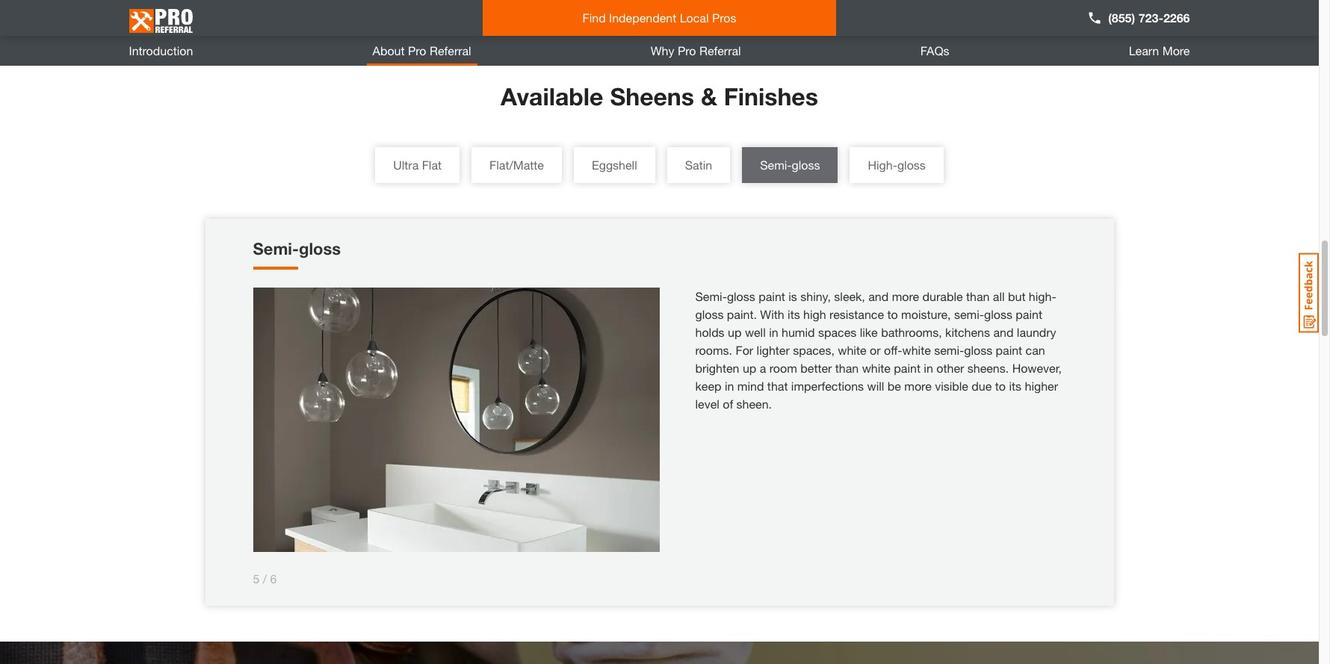 Task type: describe. For each thing, give the bounding box(es) containing it.
5
[[253, 572, 260, 586]]

0 horizontal spatial its
[[788, 307, 800, 321]]

available
[[501, 82, 604, 111]]

1 vertical spatial to
[[996, 379, 1006, 393]]

1 vertical spatial in
[[924, 361, 934, 375]]

that
[[768, 379, 788, 393]]

visible
[[935, 379, 969, 393]]

referral for why pro referral
[[700, 43, 741, 58]]

for
[[736, 343, 754, 357]]

find
[[583, 10, 606, 25]]

0 vertical spatial in
[[769, 325, 779, 339]]

imperfections
[[792, 379, 864, 393]]

satin
[[685, 158, 713, 172]]

ultra flat button
[[375, 147, 460, 183]]

flat
[[422, 158, 442, 172]]

0 vertical spatial to
[[888, 307, 898, 321]]

high-
[[1029, 289, 1057, 304]]

paint up with
[[759, 289, 786, 304]]

&
[[701, 82, 718, 111]]

mind
[[738, 379, 764, 393]]

paint left can
[[996, 343, 1023, 357]]

faqs
[[921, 43, 950, 58]]

flat/matte button
[[472, 147, 562, 183]]

paint up be
[[894, 361, 921, 375]]

more
[[1163, 43, 1190, 58]]

about pro referral
[[373, 43, 471, 58]]

semi-gloss paint is shiny, sleek, and more durable than all but high- gloss paint. with its high resistance to moisture, semi-gloss paint holds up well in humid spaces like bathrooms, kitchens and laundry rooms. for lighter spaces, white or off-white semi-gloss paint can brighten up a room better than white paint in other sheens. however, keep in mind that imperfections will be more visible due to its higher level of sheen.
[[696, 289, 1062, 411]]

sheens
[[610, 82, 695, 111]]

semi-gloss inside button
[[760, 158, 820, 172]]

semi-gloss button
[[742, 147, 838, 183]]

1 horizontal spatial its
[[1010, 379, 1022, 393]]

be
[[888, 379, 901, 393]]

a
[[760, 361, 767, 375]]

finishes
[[724, 82, 819, 111]]

high-
[[868, 158, 898, 172]]

kitchens
[[946, 325, 991, 339]]

like
[[860, 325, 878, 339]]

with
[[761, 307, 785, 321]]

other
[[937, 361, 965, 375]]

rooms.
[[696, 343, 733, 357]]

due
[[972, 379, 992, 393]]

sheen.
[[737, 397, 772, 411]]

0 vertical spatial more
[[892, 289, 920, 304]]

1 vertical spatial semi-
[[253, 239, 299, 259]]

flat/matte
[[490, 158, 544, 172]]

0 horizontal spatial in
[[725, 379, 734, 393]]

1 vertical spatial and
[[994, 325, 1014, 339]]

pro referral logo image
[[129, 3, 192, 39]]

moisture,
[[902, 307, 951, 321]]

high-gloss button
[[850, 147, 944, 183]]

but
[[1008, 289, 1026, 304]]

resistance
[[830, 307, 884, 321]]

spaces,
[[793, 343, 835, 357]]

semi- inside button
[[760, 158, 792, 172]]

/
[[263, 572, 267, 586]]

feedback link image
[[1299, 253, 1319, 333]]

all
[[993, 289, 1005, 304]]

white down bathrooms,
[[903, 343, 931, 357]]

higher
[[1025, 379, 1059, 393]]

can
[[1026, 343, 1046, 357]]

lighter
[[757, 343, 790, 357]]

learn more
[[1129, 43, 1190, 58]]

satin button
[[667, 147, 730, 183]]

humid
[[782, 325, 815, 339]]

white left the or
[[838, 343, 867, 357]]

semi- inside semi-gloss paint is shiny, sleek, and more durable than all but high- gloss paint. with its high resistance to moisture, semi-gloss paint holds up well in humid spaces like bathrooms, kitchens and laundry rooms. for lighter spaces, white or off-white semi-gloss paint can brighten up a room better than white paint in other sheens. however, keep in mind that imperfections will be more visible due to its higher level of sheen.
[[696, 289, 727, 304]]



Task type: locate. For each thing, give the bounding box(es) containing it.
0 horizontal spatial to
[[888, 307, 898, 321]]

0 vertical spatial semi-
[[760, 158, 792, 172]]

available sheens & finishes
[[501, 82, 819, 111]]

2 pro from the left
[[678, 43, 696, 58]]

keep
[[696, 379, 722, 393]]

eggshell
[[592, 158, 637, 172]]

room
[[770, 361, 798, 375]]

in up lighter
[[769, 325, 779, 339]]

ultra
[[393, 158, 419, 172]]

bathrooms,
[[881, 325, 942, 339]]

2 vertical spatial in
[[725, 379, 734, 393]]

723-
[[1139, 10, 1164, 25]]

0 horizontal spatial referral
[[430, 43, 471, 58]]

0 horizontal spatial up
[[728, 325, 742, 339]]

its down is
[[788, 307, 800, 321]]

gloss inside button
[[792, 158, 820, 172]]

durable
[[923, 289, 963, 304]]

gloss inside button
[[898, 158, 926, 172]]

more
[[892, 289, 920, 304], [905, 379, 932, 393]]

2 vertical spatial semi-
[[696, 289, 727, 304]]

(855) 723-2266
[[1109, 10, 1190, 25]]

paint up laundry
[[1016, 307, 1043, 321]]

well
[[745, 325, 766, 339]]

semi-
[[760, 158, 792, 172], [253, 239, 299, 259], [696, 289, 727, 304]]

0 vertical spatial semi-
[[955, 307, 985, 321]]

more right be
[[905, 379, 932, 393]]

high
[[804, 307, 827, 321]]

off-
[[884, 343, 903, 357]]

0 horizontal spatial semi-gloss
[[253, 239, 341, 259]]

1 vertical spatial more
[[905, 379, 932, 393]]

1 horizontal spatial semi-
[[696, 289, 727, 304]]

about
[[373, 43, 405, 58]]

semi-
[[955, 307, 985, 321], [935, 343, 965, 357]]

1 horizontal spatial referral
[[700, 43, 741, 58]]

semi- up the 'other'
[[935, 343, 965, 357]]

1 vertical spatial semi-
[[935, 343, 965, 357]]

0 horizontal spatial semi-
[[253, 239, 299, 259]]

6
[[270, 572, 277, 586]]

white
[[838, 343, 867, 357], [903, 343, 931, 357], [862, 361, 891, 375]]

laundry
[[1017, 325, 1057, 339]]

(855) 723-2266 link
[[1088, 9, 1190, 27]]

warm gray semi-gloss painted modern bathroom image
[[253, 288, 660, 552]]

and
[[869, 289, 889, 304], [994, 325, 1014, 339]]

paint
[[759, 289, 786, 304], [1016, 307, 1043, 321], [996, 343, 1023, 357], [894, 361, 921, 375]]

to
[[888, 307, 898, 321], [996, 379, 1006, 393]]

0 vertical spatial semi-gloss
[[760, 158, 820, 172]]

0 vertical spatial and
[[869, 289, 889, 304]]

pros
[[712, 10, 737, 25]]

1 horizontal spatial to
[[996, 379, 1006, 393]]

to up bathrooms,
[[888, 307, 898, 321]]

1 pro from the left
[[408, 43, 427, 58]]

better
[[801, 361, 832, 375]]

1 vertical spatial semi-gloss
[[253, 239, 341, 259]]

white up will
[[862, 361, 891, 375]]

spaces
[[819, 325, 857, 339]]

gloss
[[792, 158, 820, 172], [898, 158, 926, 172], [299, 239, 341, 259], [727, 289, 756, 304], [696, 307, 724, 321], [985, 307, 1013, 321], [965, 343, 993, 357]]

1 referral from the left
[[430, 43, 471, 58]]

ultra flat
[[393, 158, 442, 172]]

paint.
[[727, 307, 757, 321]]

independent
[[609, 10, 677, 25]]

2 horizontal spatial in
[[924, 361, 934, 375]]

1 horizontal spatial up
[[743, 361, 757, 375]]

find independent local pros button
[[483, 0, 837, 36]]

shiny,
[[801, 289, 831, 304]]

0 vertical spatial up
[[728, 325, 742, 339]]

1 horizontal spatial pro
[[678, 43, 696, 58]]

semi- up kitchens
[[955, 307, 985, 321]]

than up imperfections
[[836, 361, 859, 375]]

pro for about
[[408, 43, 427, 58]]

pro right why
[[678, 43, 696, 58]]

is
[[789, 289, 798, 304]]

more up moisture,
[[892, 289, 920, 304]]

referral down "pros"
[[700, 43, 741, 58]]

in up of
[[725, 379, 734, 393]]

sheens.
[[968, 361, 1009, 375]]

brighten
[[696, 361, 740, 375]]

sleek,
[[835, 289, 866, 304]]

2 horizontal spatial semi-
[[760, 158, 792, 172]]

however,
[[1013, 361, 1062, 375]]

referral
[[430, 43, 471, 58], [700, 43, 741, 58]]

why pro referral
[[651, 43, 741, 58]]

find independent local pros
[[583, 10, 737, 25]]

1 vertical spatial up
[[743, 361, 757, 375]]

and left laundry
[[994, 325, 1014, 339]]

0 horizontal spatial pro
[[408, 43, 427, 58]]

than left all
[[967, 289, 990, 304]]

pro right about
[[408, 43, 427, 58]]

why
[[651, 43, 675, 58]]

2 referral from the left
[[700, 43, 741, 58]]

pro
[[408, 43, 427, 58], [678, 43, 696, 58]]

its
[[788, 307, 800, 321], [1010, 379, 1022, 393]]

0 vertical spatial than
[[967, 289, 990, 304]]

0 vertical spatial its
[[788, 307, 800, 321]]

than
[[967, 289, 990, 304], [836, 361, 859, 375]]

introduction
[[129, 43, 193, 58]]

to right due in the bottom right of the page
[[996, 379, 1006, 393]]

up left a
[[743, 361, 757, 375]]

referral for about pro referral
[[430, 43, 471, 58]]

up down paint.
[[728, 325, 742, 339]]

0 horizontal spatial and
[[869, 289, 889, 304]]

semi-gloss
[[760, 158, 820, 172], [253, 239, 341, 259]]

or
[[870, 343, 881, 357]]

(855)
[[1109, 10, 1136, 25]]

0 horizontal spatial than
[[836, 361, 859, 375]]

its left higher
[[1010, 379, 1022, 393]]

1 vertical spatial than
[[836, 361, 859, 375]]

5 / 6
[[253, 572, 277, 586]]

eggshell button
[[574, 147, 655, 183]]

1 horizontal spatial semi-gloss
[[760, 158, 820, 172]]

pro for why
[[678, 43, 696, 58]]

holds
[[696, 325, 725, 339]]

will
[[868, 379, 885, 393]]

level
[[696, 397, 720, 411]]

2266
[[1164, 10, 1190, 25]]

and up resistance
[[869, 289, 889, 304]]

high-gloss
[[868, 158, 926, 172]]

1 horizontal spatial and
[[994, 325, 1014, 339]]

1 horizontal spatial than
[[967, 289, 990, 304]]

1 vertical spatial its
[[1010, 379, 1022, 393]]

in left the 'other'
[[924, 361, 934, 375]]

in
[[769, 325, 779, 339], [924, 361, 934, 375], [725, 379, 734, 393]]

local
[[680, 10, 709, 25]]

referral right about
[[430, 43, 471, 58]]

learn
[[1129, 43, 1160, 58]]

1 horizontal spatial in
[[769, 325, 779, 339]]

of
[[723, 397, 733, 411]]



Task type: vqa. For each thing, say whether or not it's contained in the screenshot.
like
yes



